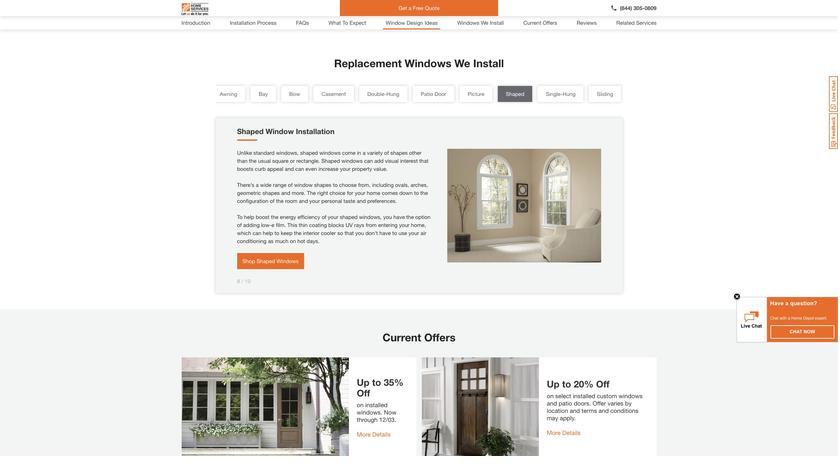 Task type: describe. For each thing, give the bounding box(es) containing it.
8
[[237, 278, 240, 284]]

shaped inside the unlike standard windows, shaped windows come in a variety of shapes other than the usual square or rectangle. shaped windows can add visual interest that boosts curb appeal and can even increase your property value.
[[322, 158, 340, 164]]

20%
[[574, 379, 594, 390]]

and right taste
[[357, 198, 366, 204]]

more for up to 20% off
[[547, 429, 561, 437]]

0 horizontal spatial shapes
[[263, 190, 280, 196]]

come
[[342, 149, 356, 156]]

do it for you logo image
[[182, 0, 208, 18]]

boosts
[[237, 166, 253, 172]]

home
[[792, 316, 802, 321]]

to up choice
[[333, 182, 338, 188]]

0 vertical spatial installation
[[230, 19, 256, 26]]

to help boost the energy efficiency of your shaped windows, you have the option of adding low-e film. this thin coating blocks uv rays from entering your home, which can help to keep the interior cooler so that you don't have to use your air conditioning as much on hot days.
[[237, 214, 431, 244]]

property
[[352, 166, 372, 172]]

ideas
[[425, 19, 438, 26]]

coating
[[309, 222, 327, 228]]

choose
[[339, 182, 357, 188]]

to left the use
[[392, 230, 397, 236]]

1 horizontal spatial current
[[524, 19, 541, 26]]

visual
[[385, 158, 399, 164]]

of down wide
[[270, 198, 275, 204]]

introduction
[[182, 19, 210, 26]]

so
[[337, 230, 343, 236]]

your up the use
[[399, 222, 410, 228]]

0 horizontal spatial we
[[455, 57, 470, 69]]

installed inside on select installed custom windows and patio doors. offer varies by location and terms and conditions may apply.
[[573, 392, 595, 400]]

depot
[[803, 316, 814, 321]]

hung for single-
[[563, 91, 576, 97]]

have a question?
[[770, 301, 818, 307]]

and left terms
[[570, 407, 580, 415]]

as
[[268, 238, 274, 244]]

hot
[[298, 238, 305, 244]]

single-
[[546, 91, 563, 97]]

windows, inside to help boost the energy efficiency of your shaped windows, you have the option of adding low-e film. this thin coating blocks uv rays from entering your home, which can help to keep the interior cooler so that you don't have to use your air conditioning as much on hot days.
[[359, 214, 382, 220]]

a for get a free quote
[[409, 5, 412, 11]]

casement button
[[314, 86, 354, 102]]

your up blocks
[[328, 214, 338, 220]]

windows for and
[[619, 392, 643, 400]]

shaped inside to help boost the energy efficiency of your shaped windows, you have the option of adding low-e film. this thin coating blocks uv rays from entering your home, which can help to keep the interior cooler so that you don't have to use your air conditioning as much on hot days.
[[340, 214, 358, 220]]

1 horizontal spatial windows
[[342, 158, 363, 164]]

up for up to 35% off
[[357, 377, 370, 388]]

chat now link
[[771, 326, 834, 339]]

windows we install
[[457, 19, 504, 26]]

room
[[285, 198, 298, 204]]

more details link for up to 20% off
[[547, 429, 581, 437]]

chat
[[770, 316, 779, 321]]

geometric
[[237, 190, 261, 196]]

down
[[400, 190, 413, 196]]

and inside the unlike standard windows, shaped windows come in a variety of shapes other than the usual square or rectangle. shaped windows can add visual interest that boosts curb appeal and can even increase your property value.
[[285, 166, 294, 172]]

air
[[421, 230, 427, 236]]

1 vertical spatial help
[[263, 230, 273, 236]]

(844) 305-0809 link
[[611, 4, 657, 12]]

this
[[288, 222, 297, 228]]

days.
[[307, 238, 320, 244]]

taste
[[344, 198, 355, 204]]

window
[[294, 182, 313, 188]]

details for 35%
[[372, 431, 391, 438]]

1 vertical spatial current
[[383, 331, 421, 344]]

faqs
[[296, 19, 309, 26]]

hung for double-
[[387, 91, 400, 97]]

white porch with dark wooden front door; orange door with windows icon image
[[422, 358, 539, 457]]

unlike standard windows, shaped windows come in a variety of shapes other than the usual square or rectangle. shaped windows can add visual interest that boosts curb appeal and can even increase your property value.
[[237, 149, 429, 172]]

that inside to help boost the energy efficiency of your shaped windows, you have the option of adding low-e film. this thin coating blocks uv rays from entering your home, which can help to keep the interior cooler so that you don't have to use your air conditioning as much on hot days.
[[345, 230, 354, 236]]

0 vertical spatial have
[[394, 214, 405, 220]]

window design ideas
[[386, 19, 438, 26]]

0 horizontal spatial windows
[[277, 258, 299, 264]]

range
[[273, 182, 287, 188]]

and right terms
[[599, 407, 609, 415]]

your down from, on the left top of page
[[355, 190, 365, 196]]

picture button
[[460, 86, 493, 102]]

on installed windows. now through 12/03.
[[357, 401, 397, 424]]

1 vertical spatial current offers
[[383, 331, 456, 344]]

8 / 10
[[237, 278, 251, 284]]

1 vertical spatial offers
[[424, 331, 456, 344]]

what
[[329, 19, 341, 26]]

10
[[245, 278, 251, 284]]

rectangle.
[[296, 158, 320, 164]]

efficiency
[[298, 214, 320, 220]]

up for up to 20% off
[[547, 379, 560, 390]]

0 horizontal spatial you
[[355, 230, 364, 236]]

casement
[[322, 91, 346, 97]]

through
[[357, 416, 378, 424]]

installed inside on installed windows. now through 12/03.
[[365, 401, 388, 409]]

bow
[[289, 91, 300, 97]]

for
[[347, 190, 353, 196]]

cooler
[[321, 230, 336, 236]]

home
[[367, 190, 380, 196]]

0 vertical spatial you
[[383, 214, 392, 220]]

get
[[399, 5, 407, 11]]

live chat image
[[829, 76, 838, 112]]

add
[[374, 158, 384, 164]]

1 horizontal spatial offers
[[543, 19, 557, 26]]

off for up to 20% off
[[596, 379, 610, 390]]

there's a wide range of window shapes to choose from, including ovals, arches, geometric shapes and more. the right choice for your home comes down to the configuration of the room and your personal taste and preferences.
[[237, 182, 428, 204]]

double-
[[367, 91, 387, 97]]

square
[[272, 158, 289, 164]]

and up room
[[281, 190, 290, 196]]

replacement
[[334, 57, 402, 69]]

including
[[372, 182, 394, 188]]

doors.
[[574, 400, 591, 407]]

windows for come
[[320, 149, 341, 156]]

awning button
[[212, 86, 245, 102]]

sliding
[[597, 91, 613, 97]]

boost
[[256, 214, 270, 220]]

keep
[[281, 230, 293, 236]]

bay button
[[251, 86, 276, 102]]

the up hot
[[294, 230, 302, 236]]

shop shaped windows
[[242, 258, 299, 264]]

value.
[[374, 166, 388, 172]]

to inside up to 35% off
[[372, 377, 381, 388]]

rays
[[354, 222, 364, 228]]

0 vertical spatial we
[[481, 19, 489, 26]]

your down the
[[310, 198, 320, 204]]

process
[[257, 19, 277, 26]]

in
[[357, 149, 361, 156]]

thin
[[299, 222, 308, 228]]

shaped window installation
[[237, 127, 335, 136]]

which
[[237, 230, 251, 236]]

of right range
[[288, 182, 293, 188]]

interior
[[303, 230, 320, 236]]

even
[[306, 166, 317, 172]]

select
[[556, 392, 571, 400]]

variety
[[367, 149, 383, 156]]

bow button
[[281, 86, 308, 102]]



Task type: vqa. For each thing, say whether or not it's contained in the screenshot.
now. We'll pair you with a local, authorized service provider and have them call you.
no



Task type: locate. For each thing, give the bounding box(es) containing it.
0 horizontal spatial can
[[253, 230, 261, 236]]

get a free quote
[[399, 5, 440, 11]]

1 horizontal spatial shapes
[[314, 182, 332, 188]]

unlike
[[237, 149, 252, 156]]

more details link
[[547, 429, 581, 437], [357, 431, 391, 438]]

up to 20% off
[[547, 379, 610, 390]]

0 vertical spatial shapes
[[391, 149, 408, 156]]

0 vertical spatial window
[[386, 19, 405, 26]]

0 horizontal spatial up
[[357, 377, 370, 388]]

more.
[[292, 190, 306, 196]]

can down variety
[[364, 158, 373, 164]]

the
[[307, 190, 316, 196]]

of up which
[[237, 222, 242, 228]]

windows
[[320, 149, 341, 156], [342, 158, 363, 164], [619, 392, 643, 400]]

1 horizontal spatial can
[[295, 166, 304, 172]]

0 horizontal spatial current
[[383, 331, 421, 344]]

0 vertical spatial that
[[419, 158, 429, 164]]

and left patio
[[547, 400, 557, 407]]

to inside to help boost the energy efficiency of your shaped windows, you have the option of adding low-e film. this thin coating blocks uv rays from entering your home, which can help to keep the interior cooler so that you don't have to use your air conditioning as much on hot days.
[[237, 214, 243, 220]]

windows up increase
[[320, 149, 341, 156]]

window
[[386, 19, 405, 26], [266, 127, 294, 136]]

0 vertical spatial can
[[364, 158, 373, 164]]

personal
[[322, 198, 342, 204]]

1 vertical spatial shapes
[[314, 182, 332, 188]]

0 horizontal spatial current offers
[[383, 331, 456, 344]]

0 vertical spatial windows
[[320, 149, 341, 156]]

on inside on installed windows. now through 12/03.
[[357, 401, 364, 409]]

to
[[333, 182, 338, 188], [414, 190, 419, 196], [275, 230, 279, 236], [392, 230, 397, 236], [372, 377, 381, 388], [562, 379, 571, 390]]

quote
[[425, 5, 440, 11]]

1 horizontal spatial to
[[343, 19, 348, 26]]

0 horizontal spatial more
[[357, 431, 371, 438]]

0 horizontal spatial hung
[[387, 91, 400, 97]]

0 horizontal spatial have
[[380, 230, 391, 236]]

patio door
[[421, 91, 446, 97]]

0 horizontal spatial that
[[345, 230, 354, 236]]

and
[[285, 166, 294, 172], [281, 190, 290, 196], [299, 198, 308, 204], [357, 198, 366, 204], [547, 400, 557, 407], [570, 407, 580, 415], [599, 407, 609, 415]]

0 vertical spatial windows
[[457, 19, 480, 26]]

off inside up to 35% off
[[357, 388, 370, 399]]

more details link down through
[[357, 431, 391, 438]]

and down or
[[285, 166, 294, 172]]

2 horizontal spatial windows
[[457, 19, 480, 26]]

much
[[275, 238, 289, 244]]

windows up conditions
[[619, 392, 643, 400]]

your up "choose"
[[340, 166, 351, 172]]

a inside button
[[409, 5, 412, 11]]

2 horizontal spatial windows
[[619, 392, 643, 400]]

to down film.
[[275, 230, 279, 236]]

double-hung
[[367, 91, 400, 97]]

that down uv
[[345, 230, 354, 236]]

1 horizontal spatial have
[[394, 214, 405, 220]]

more details
[[547, 429, 581, 437], [357, 431, 391, 438]]

a left wide
[[256, 182, 259, 188]]

reviews
[[577, 19, 597, 26]]

1 vertical spatial can
[[295, 166, 304, 172]]

have
[[394, 214, 405, 220], [380, 230, 391, 236]]

of up "visual"
[[384, 149, 389, 156]]

windows inside on select installed custom windows and patio doors. offer varies by location and terms and conditions may apply.
[[619, 392, 643, 400]]

1 horizontal spatial hung
[[563, 91, 576, 97]]

up inside up to 35% off
[[357, 377, 370, 388]]

more details link down apply.
[[547, 429, 581, 437]]

help up adding
[[244, 214, 254, 220]]

0 horizontal spatial to
[[237, 214, 243, 220]]

(844)
[[620, 5, 632, 11]]

shapes up "visual"
[[391, 149, 408, 156]]

more for up to 35% off
[[357, 431, 371, 438]]

choice
[[330, 190, 346, 196]]

energy
[[280, 214, 296, 220]]

the inside the unlike standard windows, shaped windows come in a variety of shapes other than the usual square or rectangle. shaped windows can add visual interest that boosts curb appeal and can even increase your property value.
[[249, 158, 257, 164]]

single-hung
[[546, 91, 576, 97]]

2 vertical spatial windows
[[619, 392, 643, 400]]

up left 35%
[[357, 377, 370, 388]]

on left select
[[547, 392, 554, 400]]

entering
[[378, 222, 398, 228]]

1 vertical spatial that
[[345, 230, 354, 236]]

on up through
[[357, 401, 364, 409]]

a right in at the left
[[363, 149, 366, 156]]

the left room
[[276, 198, 284, 204]]

uv
[[346, 222, 353, 228]]

more details for up to 20% off
[[547, 429, 581, 437]]

offers
[[543, 19, 557, 26], [424, 331, 456, 344]]

installed
[[573, 392, 595, 400], [365, 401, 388, 409]]

offer
[[593, 400, 606, 407]]

location
[[547, 407, 568, 415]]

2 vertical spatial can
[[253, 230, 261, 236]]

details down apply.
[[563, 429, 581, 437]]

standard
[[253, 149, 275, 156]]

0 vertical spatial to
[[343, 19, 348, 26]]

on for up to 20% off
[[547, 392, 554, 400]]

preferences.
[[367, 198, 397, 204]]

1 horizontal spatial details
[[563, 429, 581, 437]]

2 horizontal spatial shapes
[[391, 149, 408, 156]]

a right with
[[788, 316, 791, 321]]

to down arches,
[[414, 190, 419, 196]]

you up entering on the top of the page
[[383, 214, 392, 220]]

increase
[[319, 166, 339, 172]]

0 vertical spatial installed
[[573, 392, 595, 400]]

feedback link image
[[829, 113, 838, 149]]

1 horizontal spatial window
[[386, 19, 405, 26]]

more down may
[[547, 429, 561, 437]]

shapes inside the unlike standard windows, shaped windows come in a variety of shapes other than the usual square or rectangle. shaped windows can add visual interest that boosts curb appeal and can even increase your property value.
[[391, 149, 408, 156]]

your inside the unlike standard windows, shaped windows come in a variety of shapes other than the usual square or rectangle. shaped windows can add visual interest that boosts curb appeal and can even increase your property value.
[[340, 166, 351, 172]]

a for there's a wide range of window shapes to choose from, including ovals, arches, geometric shapes and more. the right choice for your home comes down to the configuration of the room and your personal taste and preferences.
[[256, 182, 259, 188]]

window up standard
[[266, 127, 294, 136]]

35%
[[384, 377, 404, 388]]

1 horizontal spatial that
[[419, 158, 429, 164]]

of up coating
[[322, 214, 326, 220]]

on for up to 35% off
[[357, 401, 364, 409]]

1 vertical spatial on
[[547, 392, 554, 400]]

more details link for up to 35% off
[[357, 431, 391, 438]]

2 hung from the left
[[563, 91, 576, 97]]

0 vertical spatial help
[[244, 214, 254, 220]]

have up entering on the top of the page
[[394, 214, 405, 220]]

patio
[[421, 91, 433, 97]]

on inside to help boost the energy efficiency of your shaped windows, you have the option of adding low-e film. this thin coating blocks uv rays from entering your home, which can help to keep the interior cooler so that you don't have to use your air conditioning as much on hot days.
[[290, 238, 296, 244]]

can inside to help boost the energy efficiency of your shaped windows, you have the option of adding low-e film. this thin coating blocks uv rays from entering your home, which can help to keep the interior cooler so that you don't have to use your air conditioning as much on hot days.
[[253, 230, 261, 236]]

0 horizontal spatial details
[[372, 431, 391, 438]]

a for have a question?
[[786, 301, 789, 307]]

use
[[399, 230, 407, 236]]

0 horizontal spatial installation
[[230, 19, 256, 26]]

to left 35%
[[372, 377, 381, 388]]

the right than
[[249, 158, 257, 164]]

to up select
[[562, 379, 571, 390]]

shaped inside the unlike standard windows, shaped windows come in a variety of shapes other than the usual square or rectangle. shaped windows can add visual interest that boosts curb appeal and can even increase your property value.
[[300, 149, 318, 156]]

what to expect
[[329, 19, 366, 26]]

windows
[[457, 19, 480, 26], [405, 57, 452, 69], [277, 258, 299, 264]]

that inside the unlike standard windows, shaped windows come in a variety of shapes other than the usual square or rectangle. shaped windows can add visual interest that boosts curb appeal and can even increase your property value.
[[419, 158, 429, 164]]

custom
[[597, 392, 617, 400]]

0 horizontal spatial offers
[[424, 331, 456, 344]]

0 horizontal spatial installed
[[365, 401, 388, 409]]

more details for up to 35% off
[[357, 431, 391, 438]]

you down rays
[[355, 230, 364, 236]]

0 horizontal spatial on
[[290, 238, 296, 244]]

now
[[384, 409, 397, 416]]

windows.
[[357, 409, 382, 416]]

1 horizontal spatial installed
[[573, 392, 595, 400]]

free
[[413, 5, 424, 11]]

off up windows.
[[357, 388, 370, 399]]

your down home,
[[409, 230, 419, 236]]

chat now
[[790, 329, 815, 335]]

that down the other
[[419, 158, 429, 164]]

windows,
[[276, 149, 299, 156], [359, 214, 382, 220]]

1 hung from the left
[[387, 91, 400, 97]]

details
[[563, 429, 581, 437], [372, 431, 391, 438]]

windows, inside the unlike standard windows, shaped windows come in a variety of shapes other than the usual square or rectangle. shaped windows can add visual interest that boosts curb appeal and can even increase your property value.
[[276, 149, 299, 156]]

0 vertical spatial current offers
[[524, 19, 557, 26]]

1 vertical spatial install
[[473, 57, 504, 69]]

1 vertical spatial installation
[[296, 127, 335, 136]]

0 vertical spatial shaped
[[300, 149, 318, 156]]

/
[[242, 278, 243, 284]]

on inside on select installed custom windows and patio doors. offer varies by location and terms and conditions may apply.
[[547, 392, 554, 400]]

1 vertical spatial we
[[455, 57, 470, 69]]

appeal
[[267, 166, 283, 172]]

right
[[317, 190, 328, 196]]

to right what
[[343, 19, 348, 26]]

more details down through
[[357, 431, 391, 438]]

1 vertical spatial have
[[380, 230, 391, 236]]

interest
[[400, 158, 418, 164]]

varies
[[608, 400, 624, 407]]

on select installed custom windows and patio doors. offer varies by location and terms and conditions may apply.
[[547, 392, 643, 422]]

2 horizontal spatial on
[[547, 392, 554, 400]]

1 vertical spatial windows,
[[359, 214, 382, 220]]

can left even
[[295, 166, 304, 172]]

1 horizontal spatial current offers
[[524, 19, 557, 26]]

from,
[[358, 182, 371, 188]]

conditions
[[611, 407, 639, 415]]

1 horizontal spatial on
[[357, 401, 364, 409]]

large white windows on a white house with large window boxes overflowing with greenery and a tall brown front door also with windows; orange window icon image
[[182, 358, 349, 457]]

related
[[617, 19, 635, 26]]

can up conditioning at the bottom left
[[253, 230, 261, 236]]

have down entering on the top of the page
[[380, 230, 391, 236]]

a inside there's a wide range of window shapes to choose from, including ovals, arches, geometric shapes and more. the right choice for your home comes down to the configuration of the room and your personal taste and preferences.
[[256, 182, 259, 188]]

0 horizontal spatial shaped
[[300, 149, 318, 156]]

installation left "process"
[[230, 19, 256, 26]]

windows, up or
[[276, 149, 299, 156]]

patio door button
[[413, 86, 454, 102]]

sliding button
[[589, 86, 621, 102]]

replacement windows we install
[[334, 57, 504, 69]]

hung
[[387, 91, 400, 97], [563, 91, 576, 97]]

details down 12/03.
[[372, 431, 391, 438]]

1 horizontal spatial more details
[[547, 429, 581, 437]]

12/03.
[[379, 416, 396, 424]]

shaped inside button
[[506, 91, 525, 97]]

1 horizontal spatial more
[[547, 429, 561, 437]]

1 vertical spatial shaped
[[340, 214, 358, 220]]

window down 'get'
[[386, 19, 405, 26]]

the down arches,
[[421, 190, 428, 196]]

details for 20%
[[563, 429, 581, 437]]

expert.
[[815, 316, 828, 321]]

bay
[[259, 91, 268, 97]]

two shaped windows with white frames in a living room image
[[447, 149, 601, 263]]

film.
[[276, 222, 286, 228]]

1 horizontal spatial up
[[547, 379, 560, 390]]

shapes up right
[[314, 182, 332, 188]]

conditioning
[[237, 238, 267, 244]]

installed up through
[[365, 401, 388, 409]]

1 horizontal spatial you
[[383, 214, 392, 220]]

off for up to 35% off
[[357, 388, 370, 399]]

2 vertical spatial windows
[[277, 258, 299, 264]]

installed down "20%"
[[573, 392, 595, 400]]

1 horizontal spatial windows,
[[359, 214, 382, 220]]

0 vertical spatial on
[[290, 238, 296, 244]]

1 vertical spatial installed
[[365, 401, 388, 409]]

current
[[524, 19, 541, 26], [383, 331, 421, 344]]

1 vertical spatial you
[[355, 230, 364, 236]]

more details down apply.
[[547, 429, 581, 437]]

a right 'get'
[[409, 5, 412, 11]]

single-hung button
[[538, 86, 584, 102]]

up to 35% off
[[357, 377, 404, 399]]

off
[[596, 379, 610, 390], [357, 388, 370, 399]]

and down more.
[[299, 198, 308, 204]]

shapes down wide
[[263, 190, 280, 196]]

now
[[804, 329, 815, 335]]

of inside the unlike standard windows, shaped windows come in a variety of shapes other than the usual square or rectangle. shaped windows can add visual interest that boosts curb appeal and can even increase your property value.
[[384, 149, 389, 156]]

blocks
[[328, 222, 344, 228]]

a inside the unlike standard windows, shaped windows come in a variety of shapes other than the usual square or rectangle. shaped windows can add visual interest that boosts curb appeal and can even increase your property value.
[[363, 149, 366, 156]]

1 vertical spatial windows
[[342, 158, 363, 164]]

2 vertical spatial shapes
[[263, 190, 280, 196]]

question?
[[790, 301, 818, 307]]

to up which
[[237, 214, 243, 220]]

1 horizontal spatial we
[[481, 19, 489, 26]]

door
[[435, 91, 446, 97]]

0 horizontal spatial off
[[357, 388, 370, 399]]

0 vertical spatial current
[[524, 19, 541, 26]]

1 vertical spatial window
[[266, 127, 294, 136]]

a right have
[[786, 301, 789, 307]]

1 horizontal spatial windows
[[405, 57, 452, 69]]

0 horizontal spatial more details
[[357, 431, 391, 438]]

there's
[[237, 182, 254, 188]]

1 horizontal spatial off
[[596, 379, 610, 390]]

shaped up uv
[[340, 214, 358, 220]]

shaped
[[506, 91, 525, 97], [237, 127, 264, 136], [322, 158, 340, 164], [257, 258, 275, 264]]

0 horizontal spatial windows
[[320, 149, 341, 156]]

0 vertical spatial offers
[[543, 19, 557, 26]]

0 horizontal spatial help
[[244, 214, 254, 220]]

the
[[249, 158, 257, 164], [421, 190, 428, 196], [276, 198, 284, 204], [271, 214, 279, 220], [406, 214, 414, 220], [294, 230, 302, 236]]

up up select
[[547, 379, 560, 390]]

get a free quote button
[[340, 0, 498, 16]]

off up custom
[[596, 379, 610, 390]]

2 horizontal spatial can
[[364, 158, 373, 164]]

1 horizontal spatial more details link
[[547, 429, 581, 437]]

1 horizontal spatial shaped
[[340, 214, 358, 220]]

1 horizontal spatial installation
[[296, 127, 335, 136]]

more down through
[[357, 431, 371, 438]]

0 horizontal spatial window
[[266, 127, 294, 136]]

the up home,
[[406, 214, 414, 220]]

on left hot
[[290, 238, 296, 244]]

installation up rectangle. at the top of the page
[[296, 127, 335, 136]]

1 vertical spatial windows
[[405, 57, 452, 69]]

0 vertical spatial windows,
[[276, 149, 299, 156]]

windows down come
[[342, 158, 363, 164]]

shaped up rectangle. at the top of the page
[[300, 149, 318, 156]]

option
[[416, 214, 431, 220]]

windows, up from
[[359, 214, 382, 220]]

the up 'e' in the left top of the page
[[271, 214, 279, 220]]

1 horizontal spatial help
[[263, 230, 273, 236]]

shaped button
[[498, 86, 533, 102]]

we
[[481, 19, 489, 26], [455, 57, 470, 69]]

help down low-
[[263, 230, 273, 236]]

2 vertical spatial on
[[357, 401, 364, 409]]

chat with a home depot expert.
[[770, 316, 828, 321]]

0 vertical spatial install
[[490, 19, 504, 26]]

low-
[[261, 222, 272, 228]]

0 horizontal spatial windows,
[[276, 149, 299, 156]]

0 horizontal spatial more details link
[[357, 431, 391, 438]]



